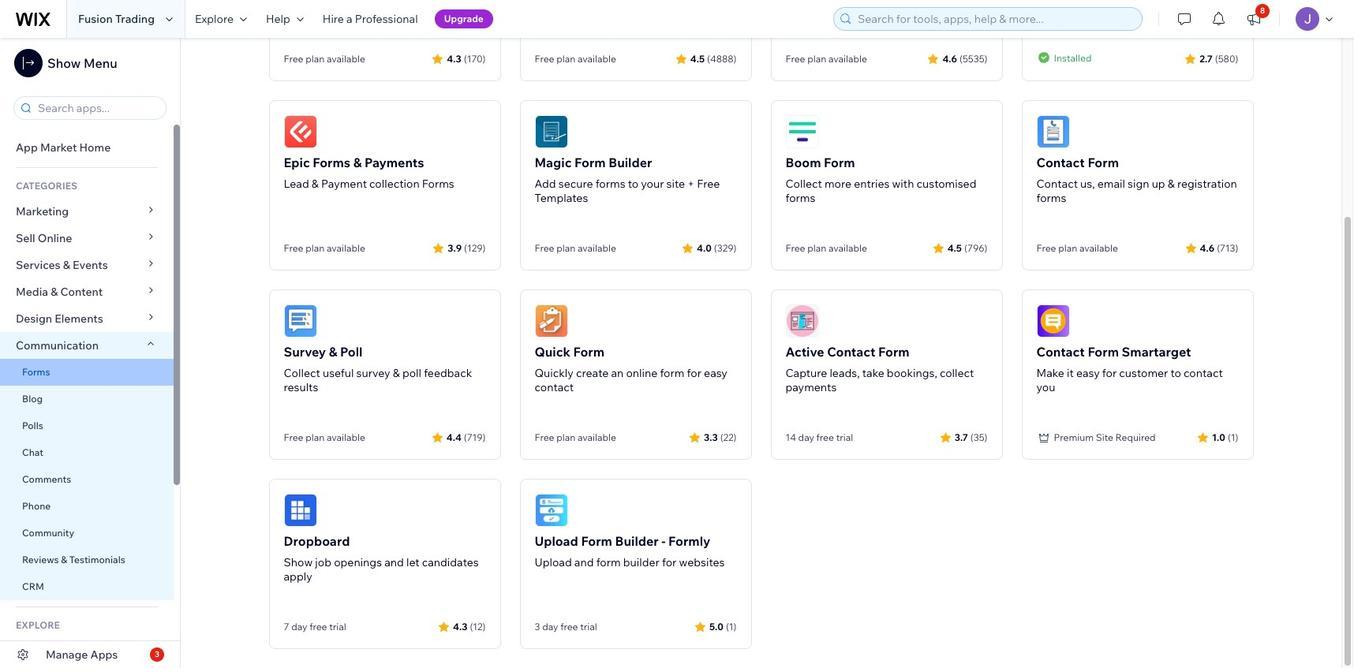 Task type: describe. For each thing, give the bounding box(es) containing it.
content
[[60, 285, 103, 299]]

show menu
[[47, 55, 117, 71]]

installed
[[1054, 52, 1092, 64]]

1.0 (1)
[[1212, 431, 1239, 443]]

free inside magic form builder add secure forms to your site + free templates
[[697, 177, 720, 191]]

contact form smartarget make it easy for customer to contact you
[[1037, 344, 1223, 395]]

reviews
[[22, 554, 59, 566]]

& left events
[[63, 258, 70, 272]]

plan for survey & poll
[[306, 432, 325, 444]]

survey & poll collect useful survey & poll feedback results
[[284, 344, 472, 395]]

free for 4.3 (170)
[[284, 53, 303, 65]]

show inside dropboard show job openings and let candidates apply
[[284, 556, 313, 570]]

Search apps... field
[[33, 97, 161, 119]]

easy inside quick form quickly create an online form for easy contact
[[704, 366, 728, 380]]

openings
[[334, 556, 382, 570]]

form for contact form
[[1088, 155, 1119, 170]]

plan for boom form
[[808, 242, 827, 254]]

free plan available for contact form
[[1037, 242, 1118, 254]]

7
[[284, 621, 289, 633]]

forms inside the contact form contact us, email sign up & registration forms
[[1037, 191, 1067, 205]]

job
[[315, 556, 332, 570]]

14
[[786, 432, 796, 444]]

comments
[[22, 474, 71, 485]]

free plan available down the hire
[[284, 53, 365, 65]]

form for contact form smartarget
[[1088, 344, 1119, 360]]

explore
[[16, 620, 60, 631]]

comments link
[[0, 466, 174, 493]]

collection
[[369, 177, 420, 191]]

plan for epic forms & payments
[[306, 242, 325, 254]]

more
[[825, 177, 852, 191]]

4.6 (5535)
[[943, 52, 988, 64]]

customised
[[917, 177, 977, 191]]

form inside upload form builder - formly upload and form builder for websites
[[596, 556, 621, 570]]

design elements link
[[0, 305, 174, 332]]

free for 4.5 (796)
[[786, 242, 806, 254]]

free for 3.3 (22)
[[535, 432, 554, 444]]

results
[[284, 380, 318, 395]]

add
[[535, 177, 556, 191]]

marketing link
[[0, 198, 174, 225]]

online
[[38, 231, 72, 245]]

0 vertical spatial forms
[[313, 155, 351, 170]]

design
[[16, 312, 52, 326]]

builder
[[623, 556, 660, 570]]

capture
[[786, 366, 827, 380]]

2.7 (580)
[[1200, 52, 1239, 64]]

blog link
[[0, 386, 174, 413]]

websites
[[679, 556, 725, 570]]

form for boom form
[[824, 155, 855, 170]]

with
[[892, 177, 914, 191]]

free plan available for epic forms & payments
[[284, 242, 365, 254]]

site
[[667, 177, 685, 191]]

up
[[1152, 177, 1166, 191]]

crm
[[22, 581, 44, 593]]

free plan available up boom form logo
[[786, 53, 867, 65]]

4.0 (329)
[[697, 242, 737, 254]]

form for upload form builder - formly
[[581, 534, 612, 549]]

3.7
[[955, 431, 968, 443]]

fusion
[[78, 12, 113, 26]]

free for 4.4 (719)
[[284, 432, 303, 444]]

+
[[688, 177, 695, 191]]

epic forms & payments logo image
[[284, 115, 317, 148]]

free for show
[[310, 621, 327, 633]]

4.5 for 4.5 (4888)
[[690, 52, 705, 64]]

plan for magic form builder
[[557, 242, 576, 254]]

8 button
[[1237, 0, 1272, 38]]

premium site required
[[1054, 432, 1156, 444]]

for inside upload form builder - formly upload and form builder for websites
[[662, 556, 677, 570]]

3.9
[[448, 242, 462, 254]]

show inside button
[[47, 55, 81, 71]]

upload form builder - formly upload and form builder for websites
[[535, 534, 725, 570]]

app market home link
[[0, 134, 174, 161]]

us,
[[1081, 177, 1095, 191]]

free plan available for boom form
[[786, 242, 867, 254]]

3.7 (35)
[[955, 431, 988, 443]]

free plan available for magic form builder
[[535, 242, 616, 254]]

create
[[576, 366, 609, 380]]

day for contact
[[799, 432, 815, 444]]

& right media
[[51, 285, 58, 299]]

collect inside survey & poll collect useful survey & poll feedback results
[[284, 366, 320, 380]]

communication link
[[0, 332, 174, 359]]

quick form logo image
[[535, 305, 568, 338]]

free plan available for quick form
[[535, 432, 616, 444]]

contact form smartarget logo image
[[1037, 305, 1070, 338]]

plan for quick form
[[557, 432, 576, 444]]

4.6 for 4.6 (5535)
[[943, 52, 957, 64]]

manage
[[46, 648, 88, 662]]

chat
[[22, 447, 43, 459]]

4.3 (170)
[[447, 52, 486, 64]]

crm link
[[0, 574, 174, 601]]

secure
[[559, 177, 593, 191]]

easy inside contact form smartarget make it easy for customer to contact you
[[1077, 366, 1100, 380]]

(713)
[[1217, 242, 1239, 254]]

survey
[[284, 344, 326, 360]]

boom form collect more entries with customised forms
[[786, 155, 977, 205]]

free for form
[[561, 621, 578, 633]]

5.0 (1)
[[710, 621, 737, 633]]

forms inside magic form builder add secure forms to your site + free templates
[[596, 177, 626, 191]]

show menu button
[[14, 49, 117, 77]]

media & content
[[16, 285, 103, 299]]

& left the poll
[[393, 366, 400, 380]]

4.3 for 4.3 (12)
[[453, 621, 468, 633]]

& right lead
[[312, 177, 319, 191]]

payments
[[786, 380, 837, 395]]

phone link
[[0, 493, 174, 520]]

7 day free trial
[[284, 621, 346, 633]]

hire
[[323, 12, 344, 26]]

available for contact form
[[1080, 242, 1118, 254]]

4.4
[[447, 431, 462, 443]]

4.3 (12)
[[453, 621, 486, 633]]

poll
[[340, 344, 363, 360]]

upload form builder - formly logo image
[[535, 494, 568, 527]]

2 upload from the top
[[535, 556, 572, 570]]

plan up boom form logo
[[808, 53, 827, 65]]

magic
[[535, 155, 572, 170]]

services & events
[[16, 258, 108, 272]]

trial for contact
[[836, 432, 853, 444]]

manage apps
[[46, 648, 118, 662]]

media
[[16, 285, 48, 299]]

free for 4.5 (4888)
[[535, 53, 554, 65]]

useful
[[323, 366, 354, 380]]

for inside contact form smartarget make it easy for customer to contact you
[[1103, 366, 1117, 380]]

contact form contact us, email sign up & registration forms
[[1037, 155, 1238, 205]]

community
[[22, 527, 74, 539]]

3 for 3 day free trial
[[535, 621, 540, 633]]

boom form logo image
[[786, 115, 819, 148]]

(796)
[[965, 242, 988, 254]]

& left poll
[[329, 344, 337, 360]]

free plan available for survey & poll
[[284, 432, 365, 444]]

4.6 for 4.6 (713)
[[1200, 242, 1215, 254]]

you
[[1037, 380, 1056, 395]]



Task type: vqa. For each thing, say whether or not it's contained in the screenshot.
Free plan available associated with Boom Form
yes



Task type: locate. For each thing, give the bounding box(es) containing it.
(1) right 1.0
[[1228, 431, 1239, 443]]

free plan available up magic form builder logo
[[535, 53, 616, 65]]

0 vertical spatial collect
[[786, 177, 822, 191]]

blog
[[22, 393, 43, 405]]

available for boom form
[[829, 242, 867, 254]]

forms
[[596, 177, 626, 191], [786, 191, 816, 205], [1037, 191, 1067, 205]]

form inside boom form collect more entries with customised forms
[[824, 155, 855, 170]]

free right (796)
[[1037, 242, 1057, 254]]

14 day free trial
[[786, 432, 853, 444]]

1 horizontal spatial 4.6
[[1200, 242, 1215, 254]]

free down results
[[284, 432, 303, 444]]

active contact form logo image
[[786, 305, 819, 338]]

forms right secure
[[596, 177, 626, 191]]

3.3
[[704, 431, 718, 443]]

plan for contact form
[[1059, 242, 1078, 254]]

elements
[[55, 312, 103, 326]]

4.3 for 4.3 (170)
[[447, 52, 462, 64]]

site
[[1096, 432, 1114, 444]]

free plan available down the us,
[[1037, 242, 1118, 254]]

builder up your
[[609, 155, 652, 170]]

for left customer
[[1103, 366, 1117, 380]]

easy up 3.3 (22) at the bottom of the page
[[704, 366, 728, 380]]

0 horizontal spatial forms
[[22, 366, 50, 378]]

0 horizontal spatial easy
[[704, 366, 728, 380]]

2 horizontal spatial forms
[[422, 177, 454, 191]]

1 horizontal spatial forms
[[786, 191, 816, 205]]

2.7
[[1200, 52, 1213, 64]]

form inside contact form smartarget make it easy for customer to contact you
[[1088, 344, 1119, 360]]

upgrade button
[[435, 9, 493, 28]]

1 horizontal spatial 4.5
[[948, 242, 962, 254]]

form up more
[[824, 155, 855, 170]]

it
[[1067, 366, 1074, 380]]

8
[[1261, 6, 1266, 16]]

0 horizontal spatial to
[[628, 177, 639, 191]]

and left let
[[385, 556, 404, 570]]

premium
[[1054, 432, 1094, 444]]

1 vertical spatial form
[[596, 556, 621, 570]]

services & events link
[[0, 252, 174, 279]]

1 vertical spatial upload
[[535, 556, 572, 570]]

(1) for upload form builder - formly
[[726, 621, 737, 633]]

and
[[385, 556, 404, 570], [575, 556, 594, 570]]

explore
[[195, 12, 234, 26]]

form inside active contact form capture leads, take bookings, collect payments
[[879, 344, 910, 360]]

dropboard show job openings and let candidates apply
[[284, 534, 479, 584]]

0 vertical spatial (1)
[[1228, 431, 1239, 443]]

1 horizontal spatial form
[[660, 366, 685, 380]]

contact inside active contact form capture leads, take bookings, collect payments
[[827, 344, 876, 360]]

3
[[535, 621, 540, 633], [155, 650, 159, 660]]

plan down templates on the top left of the page
[[557, 242, 576, 254]]

help button
[[257, 0, 313, 38]]

plan down more
[[808, 242, 827, 254]]

community link
[[0, 520, 174, 547]]

1 horizontal spatial trial
[[580, 621, 597, 633]]

available for quick form
[[578, 432, 616, 444]]

let
[[406, 556, 420, 570]]

(1) right 5.0
[[726, 621, 737, 633]]

trial for show
[[329, 621, 346, 633]]

trial
[[836, 432, 853, 444], [329, 621, 346, 633], [580, 621, 597, 633]]

apps
[[90, 648, 118, 662]]

2 horizontal spatial free
[[817, 432, 834, 444]]

for right the online
[[687, 366, 702, 380]]

available for magic form builder
[[578, 242, 616, 254]]

customer
[[1120, 366, 1169, 380]]

3 for 3
[[155, 650, 159, 660]]

& right up
[[1168, 177, 1175, 191]]

1 easy from the left
[[704, 366, 728, 380]]

1 vertical spatial 3
[[155, 650, 159, 660]]

form left "-"
[[581, 534, 612, 549]]

plan down lead
[[306, 242, 325, 254]]

contact left the us,
[[1037, 177, 1078, 191]]

free plan available down "create"
[[535, 432, 616, 444]]

plan up contact form smartarget logo
[[1059, 242, 1078, 254]]

builder for secure
[[609, 155, 652, 170]]

show left the menu
[[47, 55, 81, 71]]

for inside quick form quickly create an online form for easy contact
[[687, 366, 702, 380]]

dropboard
[[284, 534, 350, 549]]

forms inside boom form collect more entries with customised forms
[[786, 191, 816, 205]]

and inside dropboard show job openings and let candidates apply
[[385, 556, 404, 570]]

free right +
[[697, 177, 720, 191]]

4.5 for 4.5 (796)
[[948, 242, 962, 254]]

4.6 left (5535)
[[943, 52, 957, 64]]

4.0
[[697, 242, 712, 254]]

4.3 left (170) at top
[[447, 52, 462, 64]]

& inside the contact form contact us, email sign up & registration forms
[[1168, 177, 1175, 191]]

4.5 left (796)
[[948, 242, 962, 254]]

4.6 left (713)
[[1200, 242, 1215, 254]]

builder up builder
[[615, 534, 659, 549]]

builder inside upload form builder - formly upload and form builder for websites
[[615, 534, 659, 549]]

5.0
[[710, 621, 724, 633]]

free for 4.6 (5535)
[[786, 53, 806, 65]]

day right 7
[[291, 621, 307, 633]]

easy right it
[[1077, 366, 1100, 380]]

0 horizontal spatial contact
[[535, 380, 574, 395]]

(1)
[[1228, 431, 1239, 443], [726, 621, 737, 633]]

0 vertical spatial upload
[[535, 534, 578, 549]]

1 vertical spatial forms
[[422, 177, 454, 191]]

contact form logo image
[[1037, 115, 1070, 148]]

(12)
[[470, 621, 486, 633]]

form left smartarget
[[1088, 344, 1119, 360]]

for down "-"
[[662, 556, 677, 570]]

1 vertical spatial to
[[1171, 366, 1182, 380]]

contact
[[1184, 366, 1223, 380], [535, 380, 574, 395]]

2 horizontal spatial trial
[[836, 432, 853, 444]]

plan down quickly
[[557, 432, 576, 444]]

2 vertical spatial forms
[[22, 366, 50, 378]]

form right the online
[[660, 366, 685, 380]]

1 horizontal spatial collect
[[786, 177, 822, 191]]

1 and from the left
[[385, 556, 404, 570]]

3 day free trial
[[535, 621, 597, 633]]

1 vertical spatial 4.6
[[1200, 242, 1215, 254]]

0 horizontal spatial 4.6
[[943, 52, 957, 64]]

candidates
[[422, 556, 479, 570]]

free up boom form logo
[[786, 53, 806, 65]]

formly
[[669, 534, 711, 549]]

collect down boom
[[786, 177, 822, 191]]

1 horizontal spatial and
[[575, 556, 594, 570]]

forms right 'collection'
[[422, 177, 454, 191]]

form for magic form builder
[[575, 155, 606, 170]]

builder
[[609, 155, 652, 170], [615, 534, 659, 549]]

communication
[[16, 339, 101, 353]]

show
[[47, 55, 81, 71], [284, 556, 313, 570]]

and inside upload form builder - formly upload and form builder for websites
[[575, 556, 594, 570]]

contact down contact form logo
[[1037, 155, 1085, 170]]

0 vertical spatial to
[[628, 177, 639, 191]]

3 inside the sidebar 'element'
[[155, 650, 159, 660]]

1 vertical spatial 4.3
[[453, 621, 468, 633]]

2 horizontal spatial for
[[1103, 366, 1117, 380]]

0 vertical spatial 4.6
[[943, 52, 957, 64]]

free plan available down templates on the top left of the page
[[535, 242, 616, 254]]

plan down the hire
[[306, 53, 325, 65]]

4.6 (713)
[[1200, 242, 1239, 254]]

0 horizontal spatial show
[[47, 55, 81, 71]]

1 horizontal spatial contact
[[1184, 366, 1223, 380]]

to left your
[[628, 177, 639, 191]]

available for epic forms & payments
[[327, 242, 365, 254]]

survey
[[356, 366, 390, 380]]

form up "bookings,"
[[879, 344, 910, 360]]

form left builder
[[596, 556, 621, 570]]

forms inside the sidebar 'element'
[[22, 366, 50, 378]]

0 horizontal spatial for
[[662, 556, 677, 570]]

survey & poll logo image
[[284, 305, 317, 338]]

2 easy from the left
[[1077, 366, 1100, 380]]

4.6
[[943, 52, 957, 64], [1200, 242, 1215, 254]]

free down help button
[[284, 53, 303, 65]]

(35)
[[971, 431, 988, 443]]

1 horizontal spatial show
[[284, 556, 313, 570]]

1 horizontal spatial easy
[[1077, 366, 1100, 380]]

leads,
[[830, 366, 860, 380]]

builder inside magic form builder add secure forms to your site + free templates
[[609, 155, 652, 170]]

1 horizontal spatial 3
[[535, 621, 540, 633]]

& up "payment"
[[353, 155, 362, 170]]

day right the 14
[[799, 432, 815, 444]]

1 vertical spatial show
[[284, 556, 313, 570]]

reviews & testimonials link
[[0, 547, 174, 574]]

to
[[628, 177, 639, 191], [1171, 366, 1182, 380]]

an
[[611, 366, 624, 380]]

1 vertical spatial (1)
[[726, 621, 737, 633]]

2 horizontal spatial forms
[[1037, 191, 1067, 205]]

4.3 left (12)
[[453, 621, 468, 633]]

free plan available down results
[[284, 432, 365, 444]]

free plan available down more
[[786, 242, 867, 254]]

1 vertical spatial 4.5
[[948, 242, 962, 254]]

3.9 (129)
[[448, 242, 486, 254]]

free down lead
[[284, 242, 303, 254]]

contact up leads,
[[827, 344, 876, 360]]

0 horizontal spatial 3
[[155, 650, 159, 660]]

apply
[[284, 570, 312, 584]]

form inside quick form quickly create an online form for easy contact
[[573, 344, 605, 360]]

form up "create"
[[573, 344, 605, 360]]

contact down smartarget
[[1184, 366, 1223, 380]]

free plan available down "payment"
[[284, 242, 365, 254]]

1 vertical spatial collect
[[284, 366, 320, 380]]

Search for tools, apps, help & more... field
[[853, 8, 1137, 30]]

magic form builder logo image
[[535, 115, 568, 148]]

collect down survey at the left of page
[[284, 366, 320, 380]]

1 horizontal spatial forms
[[313, 155, 351, 170]]

marketing
[[16, 204, 69, 219]]

free for 4.0 (329)
[[535, 242, 554, 254]]

0 vertical spatial 4.5
[[690, 52, 705, 64]]

show left job
[[284, 556, 313, 570]]

sidebar element
[[0, 38, 181, 669]]

free for 4.6 (713)
[[1037, 242, 1057, 254]]

collect
[[786, 177, 822, 191], [284, 366, 320, 380]]

to inside magic form builder add secure forms to your site + free templates
[[628, 177, 639, 191]]

feedback
[[424, 366, 472, 380]]

contact inside quick form quickly create an online form for easy contact
[[535, 380, 574, 395]]

free for contact
[[817, 432, 834, 444]]

plan down results
[[306, 432, 325, 444]]

available for survey & poll
[[327, 432, 365, 444]]

active contact form capture leads, take bookings, collect payments
[[786, 344, 974, 395]]

collect inside boom form collect more entries with customised forms
[[786, 177, 822, 191]]

1 horizontal spatial (1)
[[1228, 431, 1239, 443]]

for
[[687, 366, 702, 380], [1103, 366, 1117, 380], [662, 556, 677, 570]]

free down templates on the top left of the page
[[535, 242, 554, 254]]

your
[[641, 177, 664, 191]]

contact inside contact form smartarget make it easy for customer to contact you
[[1184, 366, 1223, 380]]

menu
[[84, 55, 117, 71]]

categories
[[16, 180, 77, 192]]

builder for formly
[[615, 534, 659, 549]]

2 and from the left
[[575, 556, 594, 570]]

day for form
[[542, 621, 558, 633]]

plan up magic form builder logo
[[557, 53, 576, 65]]

polls link
[[0, 413, 174, 440]]

epic forms & payments lead & payment collection forms
[[284, 155, 454, 191]]

1 vertical spatial builder
[[615, 534, 659, 549]]

3.3 (22)
[[704, 431, 737, 443]]

0 horizontal spatial collect
[[284, 366, 320, 380]]

bookings,
[[887, 366, 938, 380]]

forms up the blog
[[22, 366, 50, 378]]

magic form builder add secure forms to your site + free templates
[[535, 155, 720, 205]]

and left builder
[[575, 556, 594, 570]]

contact for quickly
[[535, 380, 574, 395]]

form up 'email'
[[1088, 155, 1119, 170]]

to inside contact form smartarget make it easy for customer to contact you
[[1171, 366, 1182, 380]]

contact down quick
[[535, 380, 574, 395]]

0 vertical spatial show
[[47, 55, 81, 71]]

to down smartarget
[[1171, 366, 1182, 380]]

dropboard logo image
[[284, 494, 317, 527]]

0 vertical spatial 3
[[535, 621, 540, 633]]

free for 3.9 (129)
[[284, 242, 303, 254]]

free right (170) at top
[[535, 53, 554, 65]]

1 upload from the top
[[535, 534, 578, 549]]

boom
[[786, 155, 821, 170]]

(1) for contact form smartarget
[[1228, 431, 1239, 443]]

4.5
[[690, 52, 705, 64], [948, 242, 962, 254]]

quick
[[535, 344, 571, 360]]

0 horizontal spatial day
[[291, 621, 307, 633]]

day right (12)
[[542, 621, 558, 633]]

day for show
[[291, 621, 307, 633]]

sign
[[1128, 177, 1150, 191]]

-
[[662, 534, 666, 549]]

form up secure
[[575, 155, 606, 170]]

0 horizontal spatial form
[[596, 556, 621, 570]]

take
[[863, 366, 885, 380]]

contact inside contact form smartarget make it easy for customer to contact you
[[1037, 344, 1085, 360]]

(4888)
[[707, 52, 737, 64]]

form inside the contact form contact us, email sign up & registration forms
[[1088, 155, 1119, 170]]

free right the (329)
[[786, 242, 806, 254]]

form inside quick form quickly create an online form for easy contact
[[660, 366, 685, 380]]

&
[[353, 155, 362, 170], [312, 177, 319, 191], [1168, 177, 1175, 191], [63, 258, 70, 272], [51, 285, 58, 299], [329, 344, 337, 360], [393, 366, 400, 380], [61, 554, 67, 566]]

0 vertical spatial 4.3
[[447, 52, 462, 64]]

fusion trading
[[78, 12, 155, 26]]

free down quickly
[[535, 432, 554, 444]]

epic
[[284, 155, 310, 170]]

0 horizontal spatial 4.5
[[690, 52, 705, 64]]

contact for smartarget
[[1184, 366, 1223, 380]]

form for quick form
[[573, 344, 605, 360]]

& right the reviews
[[61, 554, 67, 566]]

form inside upload form builder - formly upload and form builder for websites
[[581, 534, 612, 549]]

4.5 left "(4888)"
[[690, 52, 705, 64]]

(580)
[[1215, 52, 1239, 64]]

chat link
[[0, 440, 174, 466]]

1 horizontal spatial to
[[1171, 366, 1182, 380]]

help
[[266, 12, 290, 26]]

templates
[[535, 191, 588, 205]]

0 vertical spatial builder
[[609, 155, 652, 170]]

1 horizontal spatial free
[[561, 621, 578, 633]]

0 vertical spatial form
[[660, 366, 685, 380]]

3 right apps
[[155, 650, 159, 660]]

trial for form
[[580, 621, 597, 633]]

forms left the us,
[[1037, 191, 1067, 205]]

sell online
[[16, 231, 72, 245]]

0 horizontal spatial forms
[[596, 177, 626, 191]]

free
[[817, 432, 834, 444], [310, 621, 327, 633], [561, 621, 578, 633]]

contact up it
[[1037, 344, 1085, 360]]

0 horizontal spatial (1)
[[726, 621, 737, 633]]

2 horizontal spatial day
[[799, 432, 815, 444]]

easy
[[704, 366, 728, 380], [1077, 366, 1100, 380]]

4.4 (719)
[[447, 431, 486, 443]]

3 right (12)
[[535, 621, 540, 633]]

0 horizontal spatial free
[[310, 621, 327, 633]]

testimonials
[[69, 554, 125, 566]]

form inside magic form builder add secure forms to your site + free templates
[[575, 155, 606, 170]]

forms up "payment"
[[313, 155, 351, 170]]

0 horizontal spatial trial
[[329, 621, 346, 633]]

1 horizontal spatial for
[[687, 366, 702, 380]]

forms down boom
[[786, 191, 816, 205]]

0 horizontal spatial and
[[385, 556, 404, 570]]

1 horizontal spatial day
[[542, 621, 558, 633]]

upgrade
[[444, 13, 484, 24]]

quickly
[[535, 366, 574, 380]]



